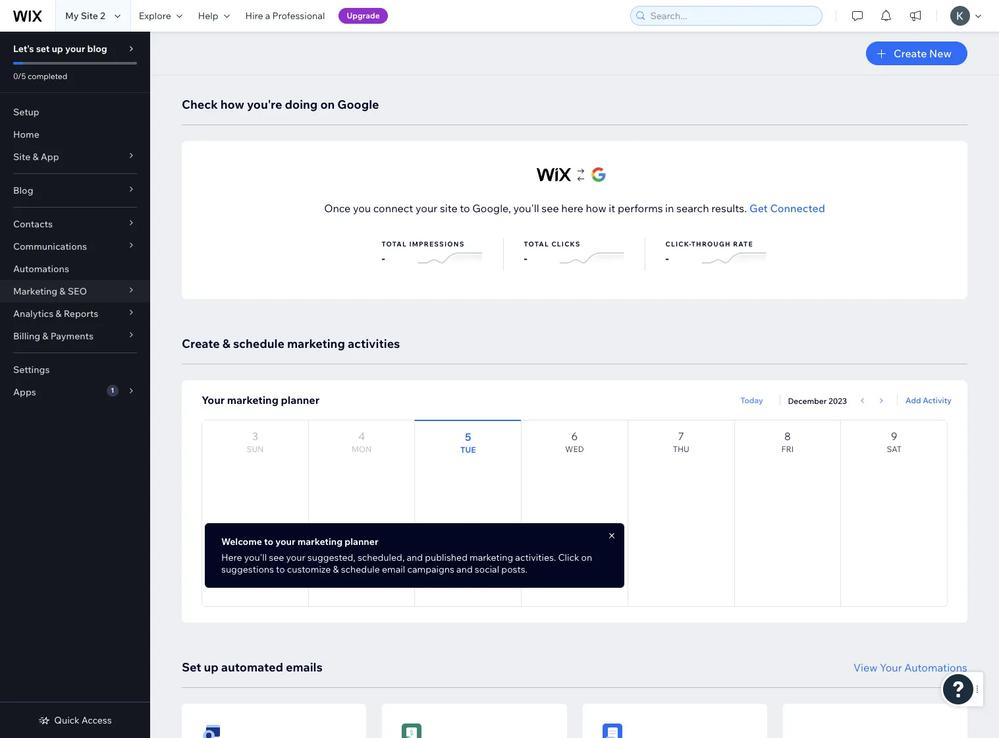 Task type: locate. For each thing, give the bounding box(es) containing it.
create for create & schedule marketing activities
[[182, 336, 220, 351]]

0 horizontal spatial total
[[382, 240, 407, 248]]

a right hire
[[265, 10, 270, 22]]

easily create and send professional emails that keep people interacting with your brand.
[[214, 22, 589, 34]]

category image
[[402, 724, 422, 738], [603, 724, 622, 738]]

1 horizontal spatial to
[[276, 563, 285, 575]]

automations link
[[0, 258, 150, 280]]

0 horizontal spatial automations
[[13, 263, 69, 275]]

send
[[288, 22, 310, 34]]

setup link
[[0, 101, 150, 123]]

mon
[[352, 444, 372, 454]]

1 horizontal spatial on
[[582, 552, 593, 563]]

quick access
[[54, 714, 112, 726]]

on right the click
[[582, 552, 593, 563]]

1 vertical spatial a
[[626, 23, 630, 33]]

up
[[52, 43, 63, 55], [204, 660, 219, 675]]

1 - from the left
[[382, 252, 385, 265]]

access
[[82, 714, 112, 726]]

quick
[[54, 714, 80, 726]]

total impressions
[[382, 240, 465, 248]]

wed
[[566, 444, 584, 454]]

your left site on the left top of the page
[[416, 202, 438, 215]]

1 vertical spatial planner
[[345, 536, 379, 548]]

a for professional
[[265, 10, 270, 22]]

1 vertical spatial how
[[586, 202, 607, 215]]

-
[[382, 252, 385, 265], [524, 252, 528, 265], [666, 252, 669, 265]]

your
[[540, 22, 559, 34], [65, 43, 85, 55], [416, 202, 438, 215], [276, 536, 296, 548], [286, 552, 306, 563]]

- down total clicks
[[524, 252, 528, 265]]

blog
[[13, 185, 33, 196]]

emails down upgrade
[[366, 22, 394, 34]]

and right email
[[407, 552, 423, 563]]

& for analytics
[[56, 308, 62, 320]]

0 vertical spatial on
[[321, 97, 335, 112]]

site down home at top
[[13, 151, 30, 163]]

automated
[[221, 660, 283, 675]]

planner down create & schedule marketing activities
[[281, 393, 320, 407]]

9 sat
[[887, 430, 902, 454]]

click
[[558, 552, 580, 563]]

2 total from the left
[[524, 240, 550, 248]]

how left 'you're'
[[221, 97, 244, 112]]

schedule left email
[[341, 563, 380, 575]]

how left it
[[586, 202, 607, 215]]

to left customize
[[276, 563, 285, 575]]

0 horizontal spatial category image
[[402, 724, 422, 738]]

marketing
[[287, 336, 345, 351], [227, 393, 279, 407], [298, 536, 343, 548], [470, 552, 513, 563]]

thu
[[673, 444, 690, 454]]

- down click-
[[666, 252, 669, 265]]

& left app
[[33, 151, 39, 163]]

interacting
[[471, 22, 517, 34]]

create
[[894, 47, 927, 60], [182, 336, 220, 351]]

today button
[[732, 393, 772, 409]]

1 horizontal spatial site
[[81, 10, 98, 22]]

to right welcome
[[264, 536, 274, 548]]

easily
[[214, 22, 239, 34]]

0 vertical spatial see
[[542, 202, 559, 215]]

0 horizontal spatial a
[[265, 10, 270, 22]]

settings link
[[0, 358, 150, 381]]

8 fri
[[782, 430, 794, 454]]

your up customize
[[276, 536, 296, 548]]

your right with
[[540, 22, 559, 34]]

0 horizontal spatial your
[[202, 393, 225, 407]]

set up automated emails
[[182, 660, 323, 675]]

& up your marketing planner at the bottom of the page
[[223, 336, 231, 351]]

1 vertical spatial schedule
[[341, 563, 380, 575]]

blog
[[87, 43, 107, 55]]

0 vertical spatial emails
[[366, 22, 394, 34]]

on right "doing"
[[321, 97, 335, 112]]

1 vertical spatial automations
[[905, 661, 968, 674]]

0 vertical spatial create
[[894, 47, 927, 60]]

site
[[81, 10, 98, 22], [13, 151, 30, 163]]

& for create
[[223, 336, 231, 351]]

1 horizontal spatial -
[[524, 252, 528, 265]]

1 horizontal spatial up
[[204, 660, 219, 675]]

& inside popup button
[[56, 308, 62, 320]]

2 - from the left
[[524, 252, 528, 265]]

0 horizontal spatial emails
[[286, 660, 323, 675]]

schedule
[[233, 336, 285, 351], [341, 563, 380, 575]]

1 horizontal spatial your
[[880, 661, 903, 674]]

1 vertical spatial see
[[269, 552, 284, 563]]

1
[[111, 386, 114, 395]]

0 vertical spatial site
[[81, 10, 98, 22]]

once
[[324, 202, 351, 215]]

a
[[265, 10, 270, 22], [626, 23, 630, 33]]

1 vertical spatial your
[[880, 661, 903, 674]]

& right customize
[[333, 563, 339, 575]]

you'll down welcome
[[244, 552, 267, 563]]

2 horizontal spatial to
[[460, 202, 470, 215]]

connect
[[374, 202, 413, 215]]

1 horizontal spatial a
[[626, 23, 630, 33]]

0 vertical spatial you'll
[[514, 202, 540, 215]]

a right start
[[626, 23, 630, 33]]

december 2023
[[788, 396, 847, 406]]

seo
[[68, 285, 87, 297]]

a for campaign
[[626, 23, 630, 33]]

search
[[677, 202, 709, 215]]

& left seo
[[60, 285, 66, 297]]

hire a professional link
[[238, 0, 333, 32]]

7 thu
[[673, 430, 690, 454]]

1 horizontal spatial automations
[[905, 661, 968, 674]]

keep
[[415, 22, 437, 34]]

0 vertical spatial up
[[52, 43, 63, 55]]

0 horizontal spatial schedule
[[233, 336, 285, 351]]

analytics & reports
[[13, 308, 98, 320]]

0 horizontal spatial -
[[382, 252, 385, 265]]

3 - from the left
[[666, 252, 669, 265]]

0 vertical spatial how
[[221, 97, 244, 112]]

sat
[[887, 444, 902, 454]]

1 vertical spatial emails
[[286, 660, 323, 675]]

planner
[[281, 393, 320, 407], [345, 536, 379, 548]]

scheduled,
[[358, 552, 405, 563]]

create inside button
[[894, 47, 927, 60]]

up inside sidebar element
[[52, 43, 63, 55]]

0 horizontal spatial site
[[13, 151, 30, 163]]

rate
[[734, 240, 754, 248]]

1 vertical spatial on
[[582, 552, 593, 563]]

0/5 completed
[[13, 71, 67, 81]]

and
[[270, 22, 286, 34], [407, 552, 423, 563], [457, 563, 473, 575]]

1 vertical spatial to
[[264, 536, 274, 548]]

0 vertical spatial automations
[[13, 263, 69, 275]]

you
[[353, 202, 371, 215]]

& inside dropdown button
[[42, 330, 48, 342]]

1 horizontal spatial planner
[[345, 536, 379, 548]]

emails right automated
[[286, 660, 323, 675]]

a inside button
[[626, 23, 630, 33]]

schedule up your marketing planner at the bottom of the page
[[233, 336, 285, 351]]

your left blog
[[65, 43, 85, 55]]

your
[[202, 393, 225, 407], [880, 661, 903, 674]]

doing
[[285, 97, 318, 112]]

impressions
[[409, 240, 465, 248]]

1 horizontal spatial schedule
[[341, 563, 380, 575]]

& right billing
[[42, 330, 48, 342]]

automations
[[13, 263, 69, 275], [905, 661, 968, 674]]

0 vertical spatial planner
[[281, 393, 320, 407]]

5 tue
[[461, 430, 476, 455]]

- for click-through rate
[[666, 252, 669, 265]]

0 horizontal spatial you'll
[[244, 552, 267, 563]]

to
[[460, 202, 470, 215], [264, 536, 274, 548], [276, 563, 285, 575]]

1 total from the left
[[382, 240, 407, 248]]

0 horizontal spatial create
[[182, 336, 220, 351]]

0 horizontal spatial on
[[321, 97, 335, 112]]

create
[[241, 22, 268, 34]]

- down total impressions
[[382, 252, 385, 265]]

setup
[[13, 106, 39, 118]]

and down the hire a professional in the top left of the page
[[270, 22, 286, 34]]

professional
[[273, 10, 325, 22]]

0 horizontal spatial planner
[[281, 393, 320, 407]]

today
[[741, 395, 764, 405]]

see left the here
[[542, 202, 559, 215]]

& for billing
[[42, 330, 48, 342]]

hire
[[246, 10, 263, 22]]

get connected button
[[750, 200, 826, 216]]

to right site on the left top of the page
[[460, 202, 470, 215]]

3 sun
[[247, 430, 264, 454]]

add activity button
[[906, 394, 952, 406]]

completed
[[28, 71, 67, 81]]

hire a professional
[[246, 10, 325, 22]]

1 horizontal spatial see
[[542, 202, 559, 215]]

&
[[33, 151, 39, 163], [60, 285, 66, 297], [56, 308, 62, 320], [42, 330, 48, 342], [223, 336, 231, 351], [333, 563, 339, 575]]

1 horizontal spatial total
[[524, 240, 550, 248]]

you'll
[[514, 202, 540, 215], [244, 552, 267, 563]]

Search... field
[[647, 7, 818, 25]]

start
[[605, 23, 624, 33]]

& inside dropdown button
[[33, 151, 39, 163]]

total down connect
[[382, 240, 407, 248]]

upgrade
[[347, 11, 380, 20]]

and left social
[[457, 563, 473, 575]]

site & app button
[[0, 146, 150, 168]]

& inside popup button
[[60, 285, 66, 297]]

on
[[321, 97, 335, 112], [582, 552, 593, 563]]

2023
[[829, 396, 847, 406]]

marketing & seo
[[13, 285, 87, 297]]

1 vertical spatial site
[[13, 151, 30, 163]]

1 vertical spatial create
[[182, 336, 220, 351]]

0 vertical spatial to
[[460, 202, 470, 215]]

& left reports
[[56, 308, 62, 320]]

0 horizontal spatial see
[[269, 552, 284, 563]]

total left clicks
[[524, 240, 550, 248]]

0 horizontal spatial up
[[52, 43, 63, 55]]

0 vertical spatial a
[[265, 10, 270, 22]]

you'll right google,
[[514, 202, 540, 215]]

planner up scheduled,
[[345, 536, 379, 548]]

1 horizontal spatial create
[[894, 47, 927, 60]]

billing & payments
[[13, 330, 94, 342]]

2 horizontal spatial -
[[666, 252, 669, 265]]

1 vertical spatial you'll
[[244, 552, 267, 563]]

site left 2
[[81, 10, 98, 22]]

1 horizontal spatial category image
[[603, 724, 622, 738]]

see left customize
[[269, 552, 284, 563]]

0 horizontal spatial how
[[221, 97, 244, 112]]

posts.
[[502, 563, 528, 575]]



Task type: describe. For each thing, give the bounding box(es) containing it.
site
[[440, 202, 458, 215]]

google search console image
[[536, 165, 614, 185]]

home
[[13, 128, 39, 140]]

site inside dropdown button
[[13, 151, 30, 163]]

start a campaign button
[[597, 20, 678, 36]]

email
[[382, 563, 405, 575]]

2 vertical spatial to
[[276, 563, 285, 575]]

apps
[[13, 386, 36, 398]]

& inside welcome to your marketing planner here you'll see your suggested, scheduled, and published marketing activities. click on suggestions to customize & schedule email campaigns and social posts.
[[333, 563, 339, 575]]

payments
[[51, 330, 94, 342]]

activity
[[923, 395, 952, 405]]

contacts
[[13, 218, 53, 230]]

campaign
[[632, 23, 671, 33]]

2 horizontal spatial and
[[457, 563, 473, 575]]

billing
[[13, 330, 40, 342]]

your inside view your automations link
[[880, 661, 903, 674]]

1 category image from the left
[[402, 724, 422, 738]]

set
[[182, 660, 201, 675]]

create new button
[[866, 42, 968, 65]]

clicks
[[552, 240, 581, 248]]

view
[[854, 661, 878, 674]]

performs
[[618, 202, 663, 215]]

activities
[[348, 336, 400, 351]]

& for site
[[33, 151, 39, 163]]

communications
[[13, 241, 87, 252]]

fri
[[782, 444, 794, 454]]

analytics & reports button
[[0, 302, 150, 325]]

7
[[678, 430, 685, 443]]

- for total impressions
[[382, 252, 385, 265]]

create for create new
[[894, 47, 927, 60]]

professional
[[312, 22, 364, 34]]

marketing up suggested,
[[298, 536, 343, 548]]

google,
[[473, 202, 511, 215]]

settings
[[13, 364, 50, 376]]

you'll inside welcome to your marketing planner here you'll see your suggested, scheduled, and published marketing activities. click on suggestions to customize & schedule email campaigns and social posts.
[[244, 552, 267, 563]]

set
[[36, 43, 50, 55]]

on inside welcome to your marketing planner here you'll see your suggested, scheduled, and published marketing activities. click on suggestions to customize & schedule email campaigns and social posts.
[[582, 552, 593, 563]]

0 horizontal spatial to
[[264, 536, 274, 548]]

people
[[439, 22, 469, 34]]

campaigns
[[407, 563, 455, 575]]

it
[[609, 202, 616, 215]]

home link
[[0, 123, 150, 146]]

reports
[[64, 308, 98, 320]]

that
[[396, 22, 413, 34]]

sidebar element
[[0, 32, 150, 738]]

6 wed
[[566, 430, 584, 454]]

quick access button
[[38, 714, 112, 726]]

total for total clicks
[[524, 240, 550, 248]]

start a campaign
[[605, 23, 671, 33]]

explore
[[139, 10, 171, 22]]

suggestions
[[221, 563, 274, 575]]

once you connect your site to google, you'll see here how it performs in search results. get connected
[[324, 202, 826, 215]]

& for marketing
[[60, 285, 66, 297]]

create & schedule marketing activities
[[182, 336, 400, 351]]

- for total clicks
[[524, 252, 528, 265]]

sun
[[247, 444, 264, 454]]

my
[[65, 10, 79, 22]]

1 vertical spatial up
[[204, 660, 219, 675]]

social
[[475, 563, 500, 575]]

december
[[788, 396, 827, 406]]

marketing left the activities
[[287, 336, 345, 351]]

1 horizontal spatial emails
[[366, 22, 394, 34]]

automations inside automations link
[[13, 263, 69, 275]]

your left suggested,
[[286, 552, 306, 563]]

total for total impressions
[[382, 240, 407, 248]]

your inside sidebar element
[[65, 43, 85, 55]]

1 horizontal spatial and
[[407, 552, 423, 563]]

let's set up your blog
[[13, 43, 107, 55]]

1 horizontal spatial you'll
[[514, 202, 540, 215]]

schedule inside welcome to your marketing planner here you'll see your suggested, scheduled, and published marketing activities. click on suggestions to customize & schedule email campaigns and social posts.
[[341, 563, 380, 575]]

3
[[252, 430, 258, 443]]

your marketing planner
[[202, 393, 320, 407]]

planner inside welcome to your marketing planner here you'll see your suggested, scheduled, and published marketing activities. click on suggestions to customize & schedule email campaigns and social posts.
[[345, 536, 379, 548]]

upgrade button
[[339, 8, 388, 24]]

connected
[[771, 202, 826, 215]]

check how you're doing on google
[[182, 97, 379, 112]]

my site 2
[[65, 10, 105, 22]]

0 vertical spatial schedule
[[233, 336, 285, 351]]

total clicks
[[524, 240, 581, 248]]

google
[[338, 97, 379, 112]]

welcome
[[221, 536, 262, 548]]

1 horizontal spatial how
[[586, 202, 607, 215]]

contacts button
[[0, 213, 150, 235]]

0/5
[[13, 71, 26, 81]]

communications button
[[0, 235, 150, 258]]

marketing
[[13, 285, 57, 297]]

marketing up 3
[[227, 393, 279, 407]]

2 category image from the left
[[603, 724, 622, 738]]

0 horizontal spatial and
[[270, 22, 286, 34]]

with
[[520, 22, 538, 34]]

0 vertical spatial your
[[202, 393, 225, 407]]

in
[[666, 202, 674, 215]]

site & app
[[13, 151, 59, 163]]

suggested,
[[308, 552, 356, 563]]

see inside welcome to your marketing planner here you'll see your suggested, scheduled, and published marketing activities. click on suggestions to customize & schedule email campaigns and social posts.
[[269, 552, 284, 563]]

new
[[930, 47, 952, 60]]

blog button
[[0, 179, 150, 202]]

view your automations
[[854, 661, 968, 674]]

marketing left activities.
[[470, 552, 513, 563]]

automations inside view your automations link
[[905, 661, 968, 674]]

activities.
[[516, 552, 556, 563]]

marketing & seo button
[[0, 280, 150, 302]]

8
[[785, 430, 791, 443]]

here
[[562, 202, 584, 215]]

get
[[750, 202, 768, 215]]

4 mon
[[352, 430, 372, 454]]

published
[[425, 552, 468, 563]]

4
[[358, 430, 365, 443]]

tue
[[461, 445, 476, 455]]



Task type: vqa. For each thing, say whether or not it's contained in the screenshot.
actually
no



